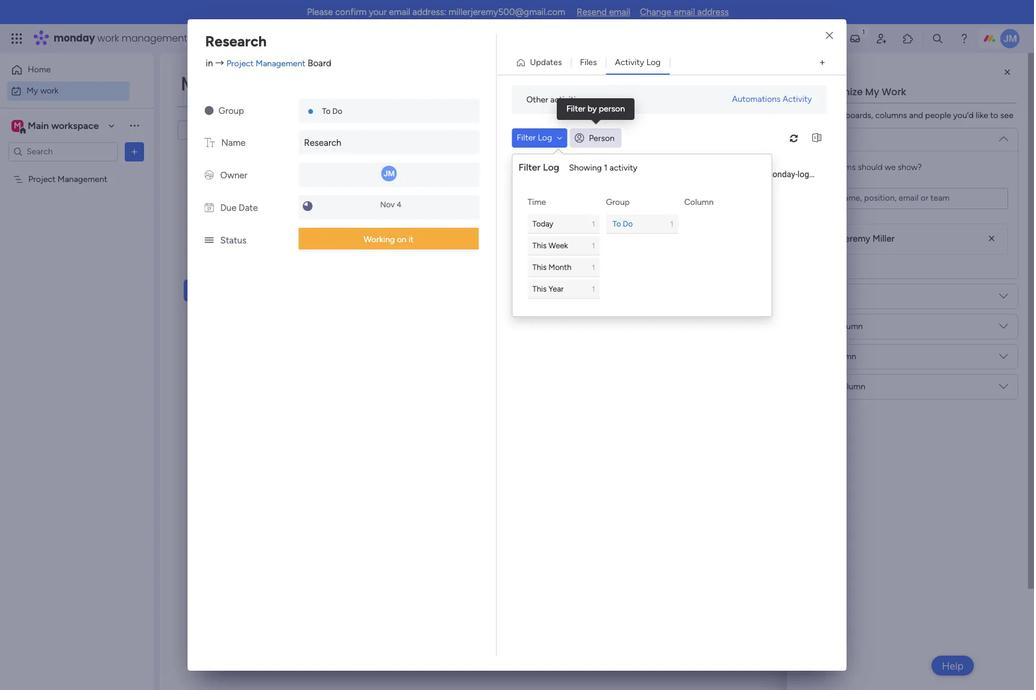 Task type: describe. For each thing, give the bounding box(es) containing it.
see
[[211, 33, 225, 43]]

date column
[[807, 351, 856, 362]]

project management link inside research dialog
[[226, 58, 305, 68]]

to
[[990, 110, 999, 121]]

work for monday
[[97, 31, 119, 45]]

work inside overdue / main content
[[882, 85, 907, 99]]

it
[[409, 234, 414, 245]]

boards,
[[846, 110, 873, 121]]

notifications image
[[823, 33, 835, 45]]

this week
[[533, 241, 568, 250]]

confirm
[[335, 7, 367, 17]]

m
[[14, 120, 21, 130]]

1 horizontal spatial items
[[835, 162, 856, 172]]

status for status
[[220, 235, 247, 246]]

other activities
[[527, 94, 585, 105]]

1 vertical spatial people
[[753, 261, 779, 271]]

owner
[[220, 170, 247, 181]]

activities
[[550, 94, 585, 105]]

this year
[[533, 284, 564, 293]]

whose items should we show?
[[807, 162, 922, 172]]

email for change email address
[[674, 7, 695, 17]]

1 horizontal spatial to do
[[613, 219, 633, 228]]

0 vertical spatial to
[[322, 107, 331, 116]]

showing
[[569, 163, 602, 173]]

automations
[[732, 94, 781, 104]]

0 horizontal spatial work
[[213, 70, 262, 97]]

0 vertical spatial do
[[332, 107, 342, 116]]

1 horizontal spatial group
[[606, 197, 630, 207]]

person
[[599, 104, 625, 114]]

6m
[[531, 169, 543, 179]]

address
[[697, 7, 729, 17]]

project management inside list box
[[28, 174, 107, 184]]

1 vertical spatial filter log
[[519, 162, 559, 173]]

column for date
[[827, 351, 856, 362]]

jeremy miller
[[840, 233, 895, 244]]

jeremy miller image inside overdue / main content
[[817, 230, 835, 248]]

management inside list box
[[58, 174, 107, 184]]

my work button
[[7, 81, 130, 100]]

in
[[206, 58, 213, 68]]

main workspace
[[28, 120, 99, 131]]

filter inside button
[[517, 133, 536, 143]]

hide
[[318, 125, 336, 135]]

angle down image
[[557, 134, 562, 142]]

close image
[[826, 31, 833, 40]]

miller
[[873, 233, 895, 244]]

activity log button
[[606, 53, 670, 72]]

v2 status image
[[205, 235, 214, 246]]

today
[[533, 219, 554, 228]]

time
[[528, 197, 546, 207]]

none search field inside overdue / main content
[[178, 121, 291, 140]]

add view image
[[820, 58, 825, 67]]

→
[[215, 58, 224, 68]]

change
[[640, 7, 672, 17]]

change email address
[[640, 7, 729, 17]]

choose the boards, columns and people you'd like to see
[[800, 110, 1014, 121]]

status for status column
[[807, 321, 832, 332]]

this for this year
[[533, 284, 547, 293]]

date for date column
[[807, 351, 825, 362]]

other
[[527, 94, 548, 105]]

invite members image
[[876, 33, 888, 45]]

activity
[[610, 163, 638, 173]]

we
[[885, 162, 896, 172]]

activity inside button
[[783, 94, 812, 104]]

main
[[28, 120, 49, 131]]

1 horizontal spatial research
[[304, 137, 341, 148]]

1 for do
[[671, 220, 674, 228]]

workspace image
[[11, 119, 24, 132]]

date for date
[[836, 261, 853, 271]]

Search in workspace field
[[25, 145, 101, 159]]

/
[[253, 174, 258, 189]]

management
[[122, 31, 187, 45]]

board inside research dialog
[[308, 58, 331, 68]]

this month
[[533, 263, 572, 272]]

0 vertical spatial filter
[[567, 104, 586, 114]]

automations activity button
[[727, 90, 817, 109]]

inbox image
[[849, 33, 861, 45]]

year
[[549, 284, 564, 293]]

help image
[[958, 33, 970, 45]]

export to excel image
[[807, 134, 827, 143]]

plans
[[227, 33, 247, 43]]

nov 4 inside overdue / main content
[[835, 285, 857, 294]]

1 horizontal spatial people
[[807, 134, 833, 145]]

jeremy miller link
[[840, 233, 895, 244]]

columns
[[875, 110, 907, 121]]

added
[[739, 169, 763, 179]]

1 horizontal spatial to
[[613, 219, 621, 228]]

board inside overdue / main content
[[547, 261, 569, 271]]

hide done items
[[318, 125, 380, 135]]

4 inside research dialog
[[397, 200, 402, 209]]

activity inside button
[[615, 57, 644, 68]]

overdue /
[[203, 174, 261, 189]]

please
[[307, 7, 333, 17]]

none text field inside overdue / main content
[[807, 188, 1008, 209]]

updates
[[530, 57, 562, 68]]

monday
[[54, 31, 95, 45]]

this for this week
[[533, 241, 547, 250]]

by
[[588, 104, 597, 114]]

project management inside overdue / main content
[[504, 286, 583, 297]]

2 vertical spatial log
[[543, 162, 559, 173]]

in → project management board
[[206, 58, 331, 68]]

column for priority
[[836, 382, 866, 392]]

workspace
[[51, 120, 99, 131]]

0 horizontal spatial to do
[[322, 107, 342, 116]]

customize for customize my work
[[812, 85, 863, 99]]

resend email link
[[577, 7, 631, 17]]

on
[[397, 234, 407, 245]]

resend
[[577, 7, 607, 17]]

please confirm your email address: millerjeremy500@gmail.com
[[307, 7, 565, 17]]

millerjeremy500@gmail.com
[[449, 7, 565, 17]]

project inside in → project management board
[[226, 58, 254, 68]]

priority for priority column
[[807, 382, 834, 392]]

name
[[221, 137, 246, 148]]

0 horizontal spatial group
[[218, 105, 244, 116]]

1 for month
[[592, 263, 595, 272]]

status column
[[807, 321, 863, 332]]

working
[[364, 234, 395, 245]]

logo.png
[[798, 169, 831, 179]]

filter log inside filter log button
[[517, 133, 552, 143]]

my for my work
[[181, 70, 208, 97]]

research dialog
[[0, 0, 1034, 690]]

refresh image
[[784, 134, 804, 143]]



Task type: vqa. For each thing, say whether or not it's contained in the screenshot.
New Task at the left
no



Task type: locate. For each thing, give the bounding box(es) containing it.
1 vertical spatial management
[[58, 174, 107, 184]]

to do down the activity
[[613, 219, 633, 228]]

1 vertical spatial log
[[538, 133, 552, 143]]

0 horizontal spatial work
[[40, 85, 59, 96]]

0 horizontal spatial people
[[753, 261, 779, 271]]

0 vertical spatial management
[[256, 58, 305, 68]]

filter left by
[[567, 104, 586, 114]]

my down home
[[27, 85, 38, 96]]

0 horizontal spatial do
[[332, 107, 342, 116]]

1 vertical spatial do
[[623, 219, 633, 228]]

date down status column
[[807, 351, 825, 362]]

0 vertical spatial 4
[[397, 200, 402, 209]]

showing 1 activity
[[569, 163, 638, 173]]

1 horizontal spatial work
[[882, 85, 907, 99]]

1 horizontal spatial work
[[97, 31, 119, 45]]

project management link down plans
[[226, 58, 305, 68]]

work inside button
[[40, 85, 59, 96]]

customize my work
[[812, 85, 907, 99]]

this
[[533, 241, 547, 250], [533, 263, 547, 272], [533, 284, 547, 293]]

this for this month
[[533, 263, 547, 272]]

1 vertical spatial priority
[[807, 382, 834, 392]]

see
[[1001, 110, 1014, 121]]

0 horizontal spatial management
[[58, 174, 107, 184]]

work down → at the left top
[[213, 70, 262, 97]]

activity
[[615, 57, 644, 68], [783, 94, 812, 104]]

filter by person
[[567, 104, 625, 114]]

0 horizontal spatial project management
[[28, 174, 107, 184]]

1 horizontal spatial project
[[226, 58, 254, 68]]

1
[[604, 163, 608, 173], [592, 220, 595, 228], [671, 220, 674, 228], [592, 241, 595, 250], [592, 263, 595, 272], [592, 285, 595, 293]]

2 horizontal spatial email
[[674, 7, 695, 17]]

research down hide
[[304, 137, 341, 148]]

1 vertical spatial customize
[[404, 125, 444, 135]]

1 horizontal spatial status
[[807, 321, 832, 332]]

priority column
[[807, 382, 866, 392]]

log down angle down icon
[[543, 162, 559, 173]]

3 this from the top
[[533, 284, 547, 293]]

week
[[549, 241, 568, 250]]

jeremy
[[840, 233, 871, 244]]

0 horizontal spatial jeremy miller image
[[817, 230, 835, 248]]

priority
[[1000, 261, 1027, 271], [807, 382, 834, 392]]

0 horizontal spatial project management link
[[226, 58, 305, 68]]

nov inside research dialog
[[380, 200, 395, 209]]

this left month
[[533, 263, 547, 272]]

do down the activity
[[623, 219, 633, 228]]

home button
[[7, 60, 130, 80]]

1 for year
[[592, 285, 595, 293]]

3 email from the left
[[674, 7, 695, 17]]

added monday-logo.png
[[739, 169, 831, 179]]

2 horizontal spatial management
[[533, 286, 583, 297]]

1 vertical spatial this
[[533, 263, 547, 272]]

customize button
[[384, 121, 449, 140]]

1 vertical spatial project management link
[[502, 280, 614, 302]]

1 horizontal spatial email
[[609, 7, 631, 17]]

0 horizontal spatial board
[[308, 58, 331, 68]]

you'd
[[953, 110, 974, 121]]

nov 4 up status column
[[835, 285, 857, 294]]

work for my
[[40, 85, 59, 96]]

Filter dashboard by text search field
[[178, 121, 291, 140]]

0 vertical spatial group
[[218, 105, 244, 116]]

4 up on
[[397, 200, 402, 209]]

project management link inside overdue / main content
[[502, 280, 614, 302]]

activity right files
[[615, 57, 644, 68]]

0 vertical spatial project management
[[28, 174, 107, 184]]

dapulse text column image
[[205, 137, 215, 148]]

nov up status column
[[835, 285, 850, 294]]

nov 4 inside research dialog
[[380, 200, 402, 209]]

overdue
[[203, 174, 250, 189]]

to do up hide
[[322, 107, 342, 116]]

0 horizontal spatial project
[[28, 174, 56, 184]]

0 horizontal spatial my
[[27, 85, 38, 96]]

0 vertical spatial this
[[533, 241, 547, 250]]

jeremy miller image right the "help" image
[[1001, 29, 1020, 48]]

due date
[[220, 203, 258, 213]]

work up the columns
[[882, 85, 907, 99]]

2 vertical spatial management
[[533, 286, 583, 297]]

0 horizontal spatial date
[[239, 203, 258, 213]]

filter log button
[[512, 128, 567, 148]]

0 horizontal spatial priority
[[807, 382, 834, 392]]

0 horizontal spatial research
[[205, 33, 267, 50]]

apps image
[[902, 33, 914, 45]]

0 vertical spatial work
[[97, 31, 119, 45]]

nov
[[380, 200, 395, 209], [835, 285, 850, 294]]

board down week
[[547, 261, 569, 271]]

1 horizontal spatial nov
[[835, 285, 850, 294]]

1 horizontal spatial project management link
[[502, 280, 614, 302]]

email right resend
[[609, 7, 631, 17]]

option
[[0, 168, 154, 171]]

customize
[[812, 85, 863, 99], [404, 125, 444, 135]]

1 horizontal spatial nov 4
[[835, 285, 857, 294]]

my for my work
[[27, 85, 38, 96]]

1 vertical spatial date
[[836, 261, 853, 271]]

working on it
[[364, 234, 414, 245]]

done
[[338, 125, 357, 135]]

month
[[549, 263, 572, 272]]

1 for week
[[592, 241, 595, 250]]

0 vertical spatial jeremy miller image
[[1001, 29, 1020, 48]]

date down jeremy
[[836, 261, 853, 271]]

0 vertical spatial people
[[807, 134, 833, 145]]

my inside overdue / main content
[[865, 85, 879, 99]]

1 horizontal spatial jeremy miller image
[[1001, 29, 1020, 48]]

project right → at the left top
[[226, 58, 254, 68]]

None text field
[[807, 188, 1008, 209]]

this left year
[[533, 284, 547, 293]]

project management link down month
[[502, 280, 614, 302]]

management inside in → project management board
[[256, 58, 305, 68]]

resend email
[[577, 7, 631, 17]]

v2 multiple person column image
[[205, 170, 214, 181]]

0 vertical spatial research
[[205, 33, 267, 50]]

date
[[239, 203, 258, 213], [836, 261, 853, 271], [807, 351, 825, 362]]

0 vertical spatial to do
[[322, 107, 342, 116]]

customize inside button
[[404, 125, 444, 135]]

project management down this month
[[504, 286, 583, 297]]

my inside button
[[27, 85, 38, 96]]

project management
[[28, 174, 107, 184], [504, 286, 583, 297]]

0 vertical spatial priority
[[1000, 261, 1027, 271]]

0 horizontal spatial status
[[220, 235, 247, 246]]

project inside list box
[[28, 174, 56, 184]]

1 vertical spatial project management
[[504, 286, 583, 297]]

filter down filter log button
[[519, 162, 541, 173]]

2 horizontal spatial research
[[577, 169, 612, 179]]

2 vertical spatial this
[[533, 284, 547, 293]]

status right v2 status image at top
[[220, 235, 247, 246]]

1 vertical spatial board
[[547, 261, 569, 271]]

status
[[220, 235, 247, 246], [807, 321, 832, 332]]

0 vertical spatial project management link
[[226, 58, 305, 68]]

management inside overdue / main content
[[533, 286, 583, 297]]

2 email from the left
[[609, 7, 631, 17]]

research up → at the left top
[[205, 33, 267, 50]]

1 horizontal spatial date
[[807, 351, 825, 362]]

0 horizontal spatial items
[[359, 125, 380, 135]]

group up the filter dashboard by text search box
[[218, 105, 244, 116]]

overdue / main content
[[160, 53, 1034, 690]]

1 horizontal spatial customize
[[812, 85, 863, 99]]

status inside research dialog
[[220, 235, 247, 246]]

1 horizontal spatial board
[[547, 261, 569, 271]]

nov inside overdue / main content
[[835, 285, 850, 294]]

4 up status column
[[852, 285, 857, 294]]

items right the done at the left top of page
[[359, 125, 380, 135]]

1 vertical spatial activity
[[783, 94, 812, 104]]

files button
[[571, 53, 606, 72]]

work
[[97, 31, 119, 45], [40, 85, 59, 96]]

1 vertical spatial 4
[[852, 285, 857, 294]]

4 inside overdue / main content
[[852, 285, 857, 294]]

should
[[858, 162, 883, 172]]

and
[[909, 110, 923, 121]]

log down change
[[647, 57, 661, 68]]

person
[[589, 133, 615, 143]]

1 horizontal spatial my
[[181, 70, 208, 97]]

date inside research dialog
[[239, 203, 258, 213]]

this left week
[[533, 241, 547, 250]]

1 email from the left
[[389, 7, 410, 17]]

items
[[359, 125, 380, 135], [835, 162, 856, 172]]

management
[[256, 58, 305, 68], [58, 174, 107, 184], [533, 286, 583, 297]]

my
[[181, 70, 208, 97], [865, 85, 879, 99], [27, 85, 38, 96]]

priority for priority
[[1000, 261, 1027, 271]]

2 horizontal spatial my
[[865, 85, 879, 99]]

1 horizontal spatial project management
[[504, 286, 583, 297]]

work
[[213, 70, 262, 97], [882, 85, 907, 99]]

address:
[[413, 7, 447, 17]]

2 this from the top
[[533, 263, 547, 272]]

person button
[[570, 128, 622, 148]]

my up boards,
[[865, 85, 879, 99]]

files
[[580, 57, 597, 68]]

column inside research dialog
[[684, 197, 714, 207]]

see plans button
[[195, 30, 253, 48]]

like
[[976, 110, 988, 121]]

work down home
[[40, 85, 59, 96]]

project management list box
[[0, 166, 154, 352]]

nov up working on it
[[380, 200, 395, 209]]

1 vertical spatial to
[[613, 219, 621, 228]]

choose
[[800, 110, 829, 121]]

0 vertical spatial nov
[[380, 200, 395, 209]]

home
[[28, 64, 51, 75]]

2 vertical spatial date
[[807, 351, 825, 362]]

status inside overdue / main content
[[807, 321, 832, 332]]

email for resend email
[[609, 7, 631, 17]]

do up the done at the left top of page
[[332, 107, 342, 116]]

0 horizontal spatial 4
[[397, 200, 402, 209]]

1 vertical spatial items
[[835, 162, 856, 172]]

see plans
[[211, 33, 247, 43]]

date right due
[[239, 203, 258, 213]]

monday work management
[[54, 31, 187, 45]]

column
[[684, 197, 714, 207], [834, 321, 863, 332], [827, 351, 856, 362], [836, 382, 866, 392]]

0 horizontal spatial customize
[[404, 125, 444, 135]]

my work
[[27, 85, 59, 96]]

0 vertical spatial log
[[647, 57, 661, 68]]

filter log down filter log button
[[519, 162, 559, 173]]

help
[[942, 660, 964, 672]]

filter left angle down icon
[[517, 133, 536, 143]]

0 vertical spatial status
[[220, 235, 247, 246]]

to down the activity
[[613, 219, 621, 228]]

log left angle down icon
[[538, 133, 552, 143]]

nov 4
[[380, 200, 402, 209], [835, 285, 857, 294]]

4
[[397, 200, 402, 209], [852, 285, 857, 294]]

0 horizontal spatial nov
[[380, 200, 395, 209]]

your
[[369, 7, 387, 17]]

0 vertical spatial board
[[308, 58, 331, 68]]

dapulse date column image
[[205, 203, 214, 213]]

filter log
[[517, 133, 552, 143], [519, 162, 559, 173]]

1 vertical spatial to do
[[613, 219, 633, 228]]

work right monday
[[97, 31, 119, 45]]

project management down search in workspace field at left top
[[28, 174, 107, 184]]

1 horizontal spatial do
[[623, 219, 633, 228]]

0 horizontal spatial to
[[322, 107, 331, 116]]

do
[[332, 107, 342, 116], [623, 219, 633, 228]]

jeremy miller image left jeremy
[[817, 230, 835, 248]]

1 vertical spatial group
[[606, 197, 630, 207]]

automations activity
[[732, 94, 812, 104]]

activity log
[[615, 57, 661, 68]]

1 vertical spatial jeremy miller image
[[817, 230, 835, 248]]

select product image
[[11, 33, 23, 45]]

due
[[220, 203, 237, 213]]

0 vertical spatial filter log
[[517, 133, 552, 143]]

2 vertical spatial research
[[577, 169, 612, 179]]

1 this from the top
[[533, 241, 547, 250]]

nov 4 up working on it
[[380, 200, 402, 209]]

1 horizontal spatial management
[[256, 58, 305, 68]]

project down search in workspace field at left top
[[28, 174, 56, 184]]

None search field
[[178, 121, 291, 140]]

filter log left angle down icon
[[517, 133, 552, 143]]

updates button
[[511, 53, 571, 72]]

people
[[925, 110, 951, 121]]

2 vertical spatial project
[[504, 286, 531, 297]]

board
[[308, 58, 331, 68], [547, 261, 569, 271]]

1 horizontal spatial 4
[[852, 285, 857, 294]]

column for status
[[834, 321, 863, 332]]

2 vertical spatial filter
[[519, 162, 541, 173]]

project left this year on the right of page
[[504, 286, 531, 297]]

change email address link
[[640, 7, 729, 17]]

1 vertical spatial status
[[807, 321, 832, 332]]

1 horizontal spatial activity
[[783, 94, 812, 104]]

0 horizontal spatial nov 4
[[380, 200, 402, 209]]

monday-
[[765, 169, 798, 179]]

1 vertical spatial nov
[[835, 285, 850, 294]]

0 vertical spatial activity
[[615, 57, 644, 68]]

0 vertical spatial items
[[359, 125, 380, 135]]

activity up choose
[[783, 94, 812, 104]]

customize for customize
[[404, 125, 444, 135]]

the
[[831, 110, 844, 121]]

1 vertical spatial work
[[40, 85, 59, 96]]

1 vertical spatial nov 4
[[835, 285, 857, 294]]

1 horizontal spatial priority
[[1000, 261, 1027, 271]]

search everything image
[[932, 33, 944, 45]]

0 horizontal spatial activity
[[615, 57, 644, 68]]

project inside overdue / main content
[[504, 286, 531, 297]]

status up date column at the bottom of the page
[[807, 321, 832, 332]]

email right change
[[674, 7, 695, 17]]

group down the activity
[[606, 197, 630, 207]]

to
[[322, 107, 331, 116], [613, 219, 621, 228]]

items left should
[[835, 162, 856, 172]]

research down person popup button
[[577, 169, 612, 179]]

email right your
[[389, 7, 410, 17]]

show?
[[898, 162, 922, 172]]

my work
[[181, 70, 262, 97]]

workspace selection element
[[11, 118, 101, 134]]

1 vertical spatial research
[[304, 137, 341, 148]]

board down please
[[308, 58, 331, 68]]

1 image
[[858, 25, 869, 38]]

to up hide
[[322, 107, 331, 116]]

my down 'in' at the top left of the page
[[181, 70, 208, 97]]

jeremy miller image
[[1001, 29, 1020, 48], [817, 230, 835, 248]]

v2 sun image
[[205, 105, 214, 116]]



